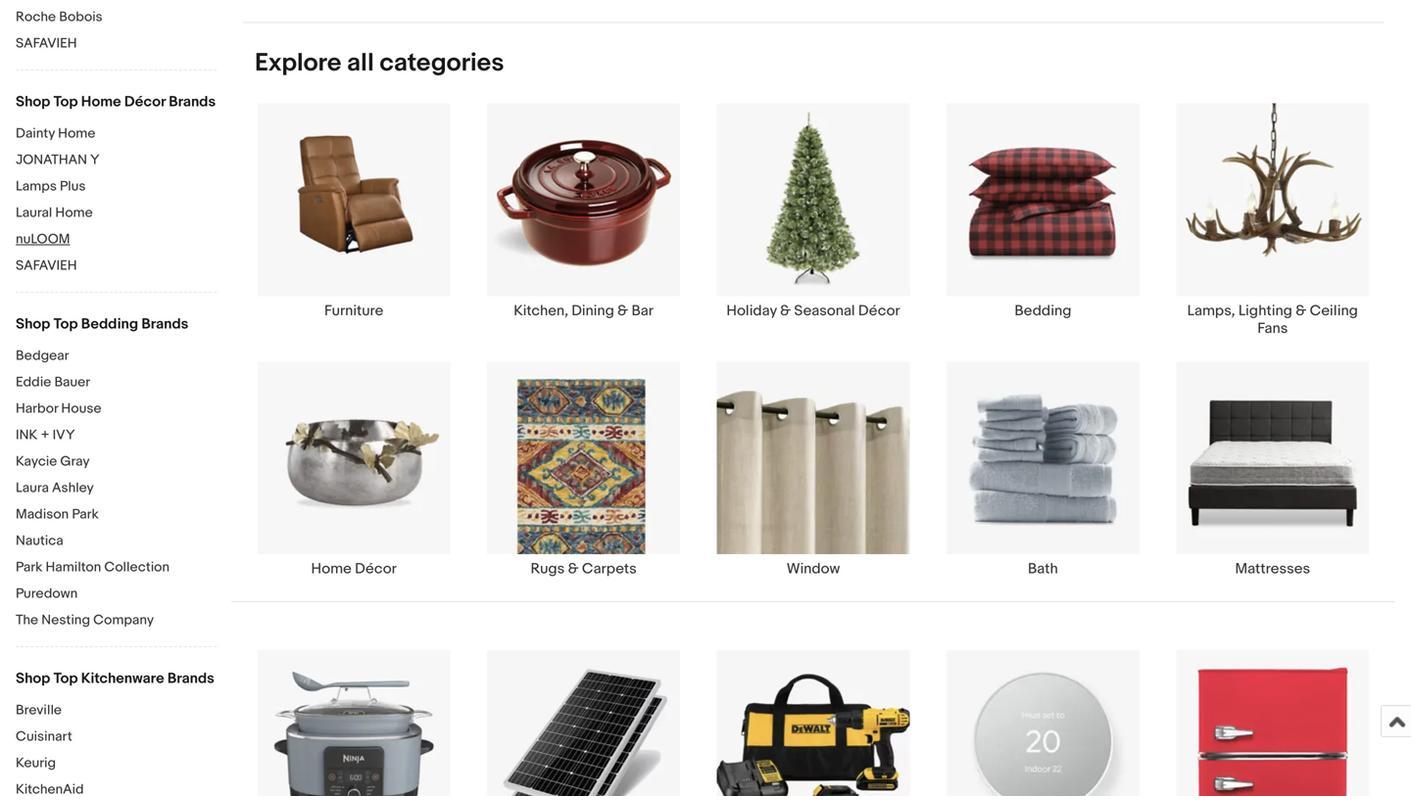 Task type: locate. For each thing, give the bounding box(es) containing it.
0 vertical spatial park
[[72, 507, 99, 523]]

safavieh link
[[16, 35, 217, 54], [16, 258, 217, 276]]

list
[[231, 102, 1395, 602], [231, 650, 1395, 797]]

roche
[[16, 9, 56, 25]]

1 vertical spatial list
[[231, 650, 1395, 797]]

1 horizontal spatial bedding
[[1015, 302, 1072, 320]]

2 safavieh link from the top
[[16, 258, 217, 276]]

nautica link
[[16, 533, 217, 552]]

2 vertical spatial décor
[[355, 561, 397, 578]]

bedding
[[1015, 302, 1072, 320], [81, 316, 138, 333]]

safavieh down nuloom
[[16, 258, 77, 274]]

lighting
[[1238, 302, 1292, 320]]

1 vertical spatial top
[[54, 316, 78, 333]]

window
[[787, 561, 840, 578]]

brands up bedgear link
[[142, 316, 188, 333]]

rugs & carpets link
[[469, 361, 699, 578]]

keurig link
[[16, 756, 217, 774]]

2 safavieh from the top
[[16, 258, 77, 274]]

furniture link
[[239, 102, 469, 320]]

1 vertical spatial shop
[[16, 316, 50, 333]]

shop up bedgear
[[16, 316, 50, 333]]

brands
[[169, 93, 216, 111], [142, 316, 188, 333], [167, 670, 214, 688]]

bobois
[[59, 9, 103, 25]]

2 vertical spatial top
[[54, 670, 78, 688]]

park down the ashley
[[72, 507, 99, 523]]

fans
[[1257, 320, 1288, 337]]

0 vertical spatial décor
[[124, 93, 166, 111]]

bath link
[[928, 361, 1158, 578]]

0 vertical spatial top
[[54, 93, 78, 111]]

0 vertical spatial safavieh link
[[16, 35, 217, 54]]

eddie bauer link
[[16, 374, 217, 393]]

+
[[41, 427, 49, 444]]

dainty home link
[[16, 125, 217, 144]]

park down nautica
[[16, 560, 43, 576]]

1 vertical spatial décor
[[858, 302, 900, 320]]

safavieh
[[16, 35, 77, 52], [16, 258, 77, 274]]

3 shop from the top
[[16, 670, 50, 688]]

carpets
[[582, 561, 637, 578]]

kitchen,
[[514, 302, 568, 320]]

0 vertical spatial safavieh
[[16, 35, 77, 52]]

jonathan y link
[[16, 152, 217, 171]]

roche bobois safavieh
[[16, 9, 103, 52]]

plus
[[60, 178, 86, 195]]

2 vertical spatial shop
[[16, 670, 50, 688]]

madison
[[16, 507, 69, 523]]

0 horizontal spatial décor
[[124, 93, 166, 111]]

top up dainty
[[54, 93, 78, 111]]

explore all categories
[[255, 48, 504, 78]]

safavieh link down roche bobois link at the left
[[16, 35, 217, 54]]

mattresses
[[1235, 561, 1310, 578]]

home
[[81, 93, 121, 111], [58, 125, 95, 142], [55, 205, 93, 221], [311, 561, 352, 578]]

shop
[[16, 93, 50, 111], [16, 316, 50, 333], [16, 670, 50, 688]]

top up bedgear
[[54, 316, 78, 333]]

1 safavieh link from the top
[[16, 35, 217, 54]]

1 horizontal spatial park
[[72, 507, 99, 523]]

collection
[[104, 560, 170, 576]]

top for home
[[54, 93, 78, 111]]

1 safavieh from the top
[[16, 35, 77, 52]]

2 top from the top
[[54, 316, 78, 333]]

eddie
[[16, 374, 51, 391]]

laura ashley link
[[16, 480, 217, 499]]

0 vertical spatial shop
[[16, 93, 50, 111]]

1 vertical spatial safavieh link
[[16, 258, 217, 276]]

madison park link
[[16, 507, 217, 525]]

puredown
[[16, 586, 78, 603]]

hamilton
[[46, 560, 101, 576]]

y
[[90, 152, 100, 169]]

shop for shop top kitchenware brands
[[16, 670, 50, 688]]

safavieh down roche
[[16, 35, 77, 52]]

décor
[[124, 93, 166, 111], [858, 302, 900, 320], [355, 561, 397, 578]]

2 shop from the top
[[16, 316, 50, 333]]

shop for shop top home décor brands
[[16, 93, 50, 111]]

brands up dainty home link at left
[[169, 93, 216, 111]]

bar
[[632, 302, 654, 320]]

shop up dainty
[[16, 93, 50, 111]]

1 horizontal spatial décor
[[355, 561, 397, 578]]

0 horizontal spatial park
[[16, 560, 43, 576]]

ivy
[[53, 427, 75, 444]]

2 horizontal spatial décor
[[858, 302, 900, 320]]

0 vertical spatial list
[[231, 102, 1395, 602]]

nuloom link
[[16, 231, 217, 250]]

breville link
[[16, 703, 217, 721]]

the
[[16, 612, 38, 629]]

safavieh link down nuloom link on the top of page
[[16, 258, 217, 276]]

1 top from the top
[[54, 93, 78, 111]]

company
[[93, 612, 154, 629]]

breville
[[16, 703, 62, 719]]

0 horizontal spatial bedding
[[81, 316, 138, 333]]

& right holiday
[[780, 302, 791, 320]]

holiday & seasonal décor link
[[699, 102, 928, 320]]

bauer
[[54, 374, 90, 391]]

&
[[618, 302, 628, 320], [780, 302, 791, 320], [1296, 302, 1306, 320], [568, 561, 579, 578]]

top up 'breville'
[[54, 670, 78, 688]]

& left "ceiling" on the right
[[1296, 302, 1306, 320]]

2 list from the top
[[231, 650, 1395, 797]]

holiday
[[726, 302, 777, 320]]

harbor house link
[[16, 401, 217, 419]]

bedgear
[[16, 348, 69, 365]]

3 top from the top
[[54, 670, 78, 688]]

lamps,
[[1187, 302, 1235, 320]]

shop top bedding brands
[[16, 316, 188, 333]]

harbor
[[16, 401, 58, 417]]

list containing furniture
[[231, 102, 1395, 602]]

bedgear link
[[16, 348, 217, 366]]

shop up 'breville'
[[16, 670, 50, 688]]

top
[[54, 93, 78, 111], [54, 316, 78, 333], [54, 670, 78, 688]]

rugs & carpets
[[531, 561, 637, 578]]

1 vertical spatial safavieh
[[16, 258, 77, 274]]

bedding inside "link"
[[1015, 302, 1072, 320]]

home inside home décor link
[[311, 561, 352, 578]]

1 shop from the top
[[16, 93, 50, 111]]

park
[[72, 507, 99, 523], [16, 560, 43, 576]]

brands right kitchenware
[[167, 670, 214, 688]]

1 vertical spatial brands
[[142, 316, 188, 333]]

1 list from the top
[[231, 102, 1395, 602]]

2 vertical spatial brands
[[167, 670, 214, 688]]

explore
[[255, 48, 341, 78]]



Task type: vqa. For each thing, say whether or not it's contained in the screenshot.
Sony PlayStation 3 for Platform
no



Task type: describe. For each thing, give the bounding box(es) containing it.
nautica
[[16, 533, 63, 550]]

cuisinart
[[16, 729, 72, 746]]

window link
[[699, 361, 928, 578]]

home décor
[[311, 561, 397, 578]]

kaycie gray link
[[16, 454, 217, 472]]

house
[[61, 401, 101, 417]]

laura
[[16, 480, 49, 497]]

décor for home
[[124, 93, 166, 111]]

home décor link
[[239, 361, 469, 578]]

shop top home décor brands
[[16, 93, 216, 111]]

all
[[347, 48, 374, 78]]

shop top kitchenware brands
[[16, 670, 214, 688]]

top for kitchenware
[[54, 670, 78, 688]]

ceiling
[[1310, 302, 1358, 320]]

brands for shop top kitchenware brands
[[167, 670, 214, 688]]

gray
[[60, 454, 90, 470]]

roche bobois link
[[16, 9, 217, 27]]

dainty
[[16, 125, 55, 142]]

kaycie
[[16, 454, 57, 470]]

laural
[[16, 205, 52, 221]]

holiday & seasonal décor
[[726, 302, 900, 320]]

top for bedding
[[54, 316, 78, 333]]

rugs
[[531, 561, 565, 578]]

& left bar
[[618, 302, 628, 320]]

bedding link
[[928, 102, 1158, 320]]

lamps, lighting & ceiling fans link
[[1158, 102, 1388, 337]]

bedgear eddie bauer harbor house ink + ivy kaycie gray laura ashley madison park nautica park hamilton collection puredown the nesting company
[[16, 348, 170, 629]]

the nesting company link
[[16, 612, 217, 631]]

puredown link
[[16, 586, 217, 605]]

lamps, lighting & ceiling fans
[[1187, 302, 1358, 337]]

kitchen, dining & bar link
[[469, 102, 699, 320]]

bath
[[1028, 561, 1058, 578]]

seasonal
[[794, 302, 855, 320]]

1 vertical spatial park
[[16, 560, 43, 576]]

brands for shop top bedding brands
[[142, 316, 188, 333]]

cuisinart link
[[16, 729, 217, 748]]

safavieh inside dainty home jonathan y lamps plus laural home nuloom safavieh
[[16, 258, 77, 274]]

nuloom
[[16, 231, 70, 248]]

dainty home jonathan y lamps plus laural home nuloom safavieh
[[16, 125, 100, 274]]

lamps
[[16, 178, 57, 195]]

ashley
[[52, 480, 94, 497]]

nesting
[[41, 612, 90, 629]]

dining
[[572, 302, 614, 320]]

décor for seasonal
[[858, 302, 900, 320]]

& right rugs
[[568, 561, 579, 578]]

shop for shop top bedding brands
[[16, 316, 50, 333]]

ink + ivy link
[[16, 427, 217, 446]]

kitchen, dining & bar
[[514, 302, 654, 320]]

safavieh inside "roche bobois safavieh"
[[16, 35, 77, 52]]

laural home link
[[16, 205, 217, 223]]

& inside lamps, lighting & ceiling fans
[[1296, 302, 1306, 320]]

jonathan
[[16, 152, 87, 169]]

breville cuisinart keurig
[[16, 703, 72, 772]]

ink
[[16, 427, 38, 444]]

kitchenware
[[81, 670, 164, 688]]

lamps plus link
[[16, 178, 217, 197]]

mattresses link
[[1158, 361, 1388, 578]]

park hamilton collection link
[[16, 560, 217, 578]]

0 vertical spatial brands
[[169, 93, 216, 111]]

keurig
[[16, 756, 56, 772]]

furniture
[[324, 302, 383, 320]]

categories
[[380, 48, 504, 78]]



